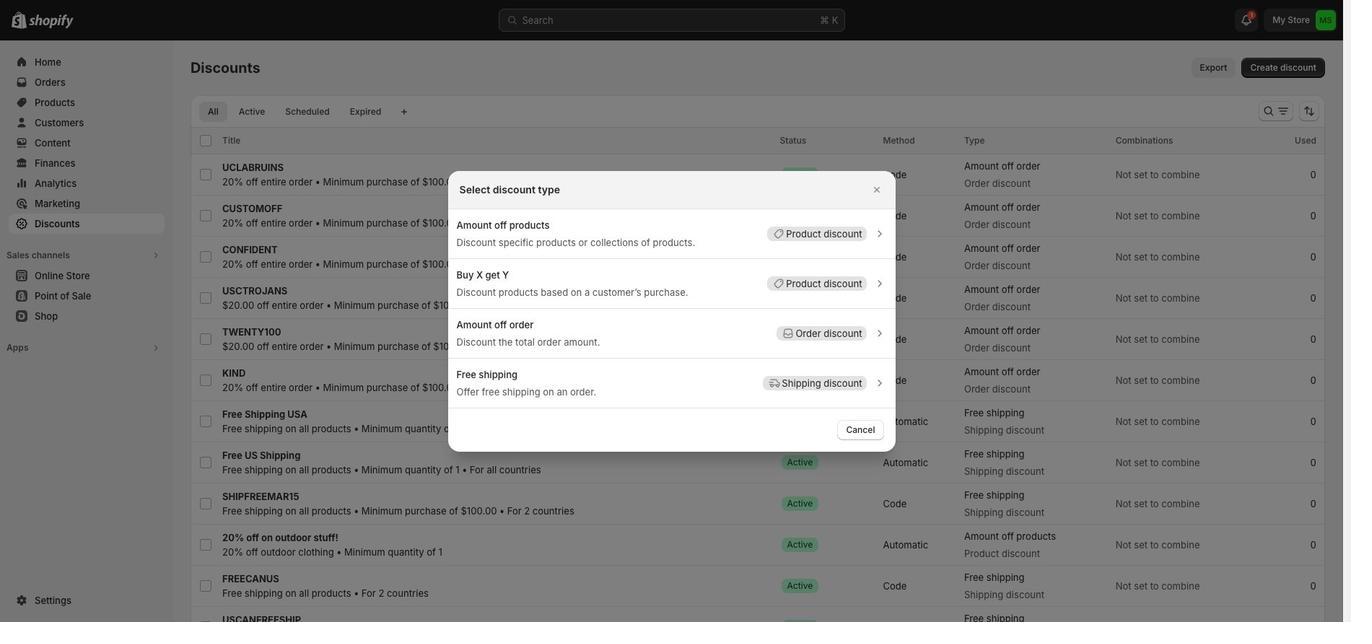 Task type: locate. For each thing, give the bounding box(es) containing it.
tab list
[[196, 101, 393, 122]]

shopify image
[[29, 14, 74, 29]]

dialog
[[0, 171, 1343, 451]]



Task type: vqa. For each thing, say whether or not it's contained in the screenshot.
Add
no



